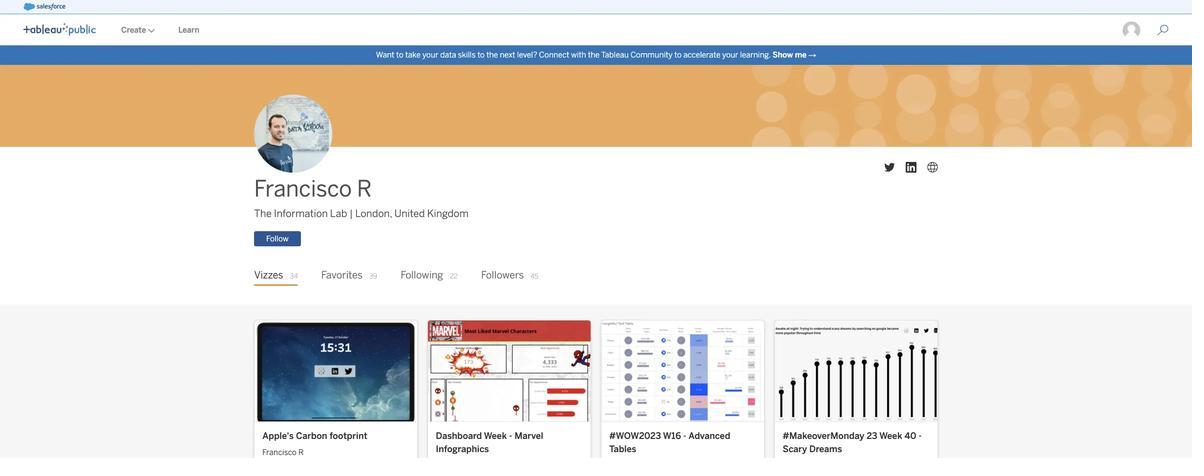 Task type: locate. For each thing, give the bounding box(es) containing it.
francisco down the apple's
[[262, 449, 297, 458]]

to
[[396, 50, 403, 60], [477, 50, 485, 60], [674, 50, 682, 60]]

0 horizontal spatial your
[[422, 50, 438, 60]]

to right skills
[[477, 50, 485, 60]]

1 horizontal spatial -
[[683, 431, 687, 442]]

2 the from the left
[[588, 50, 600, 60]]

-
[[509, 431, 512, 442], [683, 431, 687, 442], [919, 431, 922, 442]]

the left next
[[486, 50, 498, 60]]

your
[[422, 50, 438, 60], [722, 50, 738, 60]]

- left marvel
[[509, 431, 512, 442]]

#makeovermonday 23 week 40 - scary dreams link
[[783, 430, 930, 457]]

dashboard week - marvel infographics
[[436, 431, 543, 455]]

0 horizontal spatial -
[[509, 431, 512, 442]]

francisco r up the information
[[254, 176, 372, 203]]

week
[[484, 431, 507, 442], [879, 431, 902, 442]]

- inside dashboard week - marvel infographics
[[509, 431, 512, 442]]

- inside the #wow2023 w16 - advanced tables
[[683, 431, 687, 442]]

followers
[[481, 270, 524, 282]]

show me link
[[773, 50, 807, 60]]

3 to from the left
[[674, 50, 682, 60]]

0 vertical spatial r
[[357, 176, 372, 203]]

40
[[905, 431, 916, 442]]

#wow2023 w16 - advanced tables
[[609, 431, 730, 455]]

francisco r link
[[262, 444, 409, 459]]

london,
[[355, 208, 392, 220]]

workbook thumbnail image for #wow2023 w16 - advanced tables
[[601, 321, 764, 422]]

- for advanced
[[683, 431, 687, 442]]

0 horizontal spatial the
[[486, 50, 498, 60]]

2 horizontal spatial -
[[919, 431, 922, 442]]

community
[[631, 50, 673, 60]]

r down the carbon
[[298, 449, 304, 458]]

1 week from the left
[[484, 431, 507, 442]]

2 workbook thumbnail image from the left
[[428, 321, 591, 422]]

united
[[394, 208, 425, 220]]

0 horizontal spatial to
[[396, 50, 403, 60]]

→
[[808, 50, 816, 60]]

1 your from the left
[[422, 50, 438, 60]]

next
[[500, 50, 515, 60]]

francisco r down the apple's
[[262, 449, 304, 458]]

level?
[[517, 50, 537, 60]]

learning.
[[740, 50, 771, 60]]

tableau
[[601, 50, 629, 60]]

1 vertical spatial r
[[298, 449, 304, 458]]

1 workbook thumbnail image from the left
[[255, 321, 417, 422]]

with
[[571, 50, 586, 60]]

1 horizontal spatial r
[[357, 176, 372, 203]]

- right 40
[[919, 431, 922, 442]]

w16
[[663, 431, 681, 442]]

to left accelerate at the right top of page
[[674, 50, 682, 60]]

linkedin.com image
[[906, 162, 917, 173]]

45
[[531, 273, 538, 281]]

- inside #makeovermonday 23 week 40 - scary dreams
[[919, 431, 922, 442]]

22
[[450, 273, 458, 281]]

francisco
[[254, 176, 352, 203], [262, 449, 297, 458]]

2 to from the left
[[477, 50, 485, 60]]

accelerate
[[683, 50, 721, 60]]

infographics
[[436, 445, 489, 455]]

twitter.com image
[[884, 162, 895, 173]]

create button
[[109, 15, 167, 45]]

learn
[[178, 25, 199, 35]]

apple's carbon footprint link
[[262, 430, 409, 444]]

connect
[[539, 50, 569, 60]]

#wow2023
[[609, 431, 661, 442]]

34
[[290, 273, 298, 281]]

3 - from the left
[[919, 431, 922, 442]]

1 horizontal spatial week
[[879, 431, 902, 442]]

4 workbook thumbnail image from the left
[[775, 321, 938, 422]]

workbook thumbnail image
[[255, 321, 417, 422], [428, 321, 591, 422], [601, 321, 764, 422], [775, 321, 938, 422]]

1 to from the left
[[396, 50, 403, 60]]

create
[[121, 25, 146, 35]]

dashboard week - marvel infographics link
[[436, 430, 583, 457]]

- right the w16
[[683, 431, 687, 442]]

2 horizontal spatial to
[[674, 50, 682, 60]]

3 workbook thumbnail image from the left
[[601, 321, 764, 422]]

39
[[369, 273, 377, 281]]

want to take your data skills to the next level? connect with the tableau community to accelerate your learning. show me →
[[376, 50, 816, 60]]

following
[[401, 270, 443, 282]]

week right the 23
[[879, 431, 902, 442]]

marvel
[[515, 431, 543, 442]]

your left learning.
[[722, 50, 738, 60]]

apple's carbon footprint
[[262, 431, 367, 442]]

1 - from the left
[[509, 431, 512, 442]]

2 week from the left
[[879, 431, 902, 442]]

your right take
[[422, 50, 438, 60]]

#makeovermonday 23 week 40 - scary dreams
[[783, 431, 922, 455]]

to left take
[[396, 50, 403, 60]]

week inside #makeovermonday 23 week 40 - scary dreams
[[879, 431, 902, 442]]

r
[[357, 176, 372, 203], [298, 449, 304, 458]]

go to search image
[[1145, 24, 1180, 36]]

2 - from the left
[[683, 431, 687, 442]]

23
[[867, 431, 877, 442]]

the information lab | london, united kingdom
[[254, 208, 469, 220]]

workbook thumbnail image for dashboard week - marvel infographics
[[428, 321, 591, 422]]

1 horizontal spatial to
[[477, 50, 485, 60]]

want
[[376, 50, 394, 60]]

1 horizontal spatial the
[[588, 50, 600, 60]]

week left marvel
[[484, 431, 507, 442]]

the right with
[[588, 50, 600, 60]]

0 horizontal spatial week
[[484, 431, 507, 442]]

salesforce logo image
[[23, 3, 65, 11]]

the
[[486, 50, 498, 60], [588, 50, 600, 60]]

1 horizontal spatial your
[[722, 50, 738, 60]]

advanced
[[688, 431, 730, 442]]

r up the information lab | london, united kingdom
[[357, 176, 372, 203]]

favorites
[[321, 270, 363, 282]]

francisco r
[[254, 176, 372, 203], [262, 449, 304, 458]]

follow
[[266, 235, 289, 244]]

avatar image
[[254, 95, 332, 173]]

francisco up the information
[[254, 176, 352, 203]]

take
[[405, 50, 421, 60]]



Task type: vqa. For each thing, say whether or not it's contained in the screenshot.


Task type: describe. For each thing, give the bounding box(es) containing it.
|
[[349, 208, 353, 220]]

dreams
[[809, 445, 842, 455]]

1 the from the left
[[486, 50, 498, 60]]

1 vertical spatial francisco
[[262, 449, 297, 458]]

information
[[274, 208, 328, 220]]

carbon
[[296, 431, 327, 442]]

follow button
[[254, 232, 301, 247]]

#wow2023 w16 - advanced tables link
[[609, 430, 756, 457]]

skills
[[458, 50, 476, 60]]

lab
[[330, 208, 347, 220]]

0 vertical spatial francisco
[[254, 176, 352, 203]]

vizzes
[[254, 270, 283, 282]]

workbook thumbnail image for #makeovermonday 23 week 40 - scary dreams
[[775, 321, 938, 422]]

me
[[795, 50, 807, 60]]

week inside dashboard week - marvel infographics
[[484, 431, 507, 442]]

2 your from the left
[[722, 50, 738, 60]]

logo image
[[23, 23, 96, 36]]

- for marvel
[[509, 431, 512, 442]]

kingdom
[[427, 208, 469, 220]]

1 vertical spatial francisco r
[[262, 449, 304, 458]]

apple's
[[262, 431, 294, 442]]

www.thedataschool.co.uk image
[[927, 162, 938, 173]]

the
[[254, 208, 272, 220]]

learn link
[[167, 15, 211, 45]]

dashboard
[[436, 431, 482, 442]]

#makeovermonday
[[783, 431, 864, 442]]

show
[[773, 50, 793, 60]]

data
[[440, 50, 456, 60]]

0 horizontal spatial r
[[298, 449, 304, 458]]

scary
[[783, 445, 807, 455]]

greg.robinson3551 image
[[1122, 21, 1141, 40]]

0 vertical spatial francisco r
[[254, 176, 372, 203]]

tables
[[609, 445, 636, 455]]

footprint
[[330, 431, 367, 442]]



